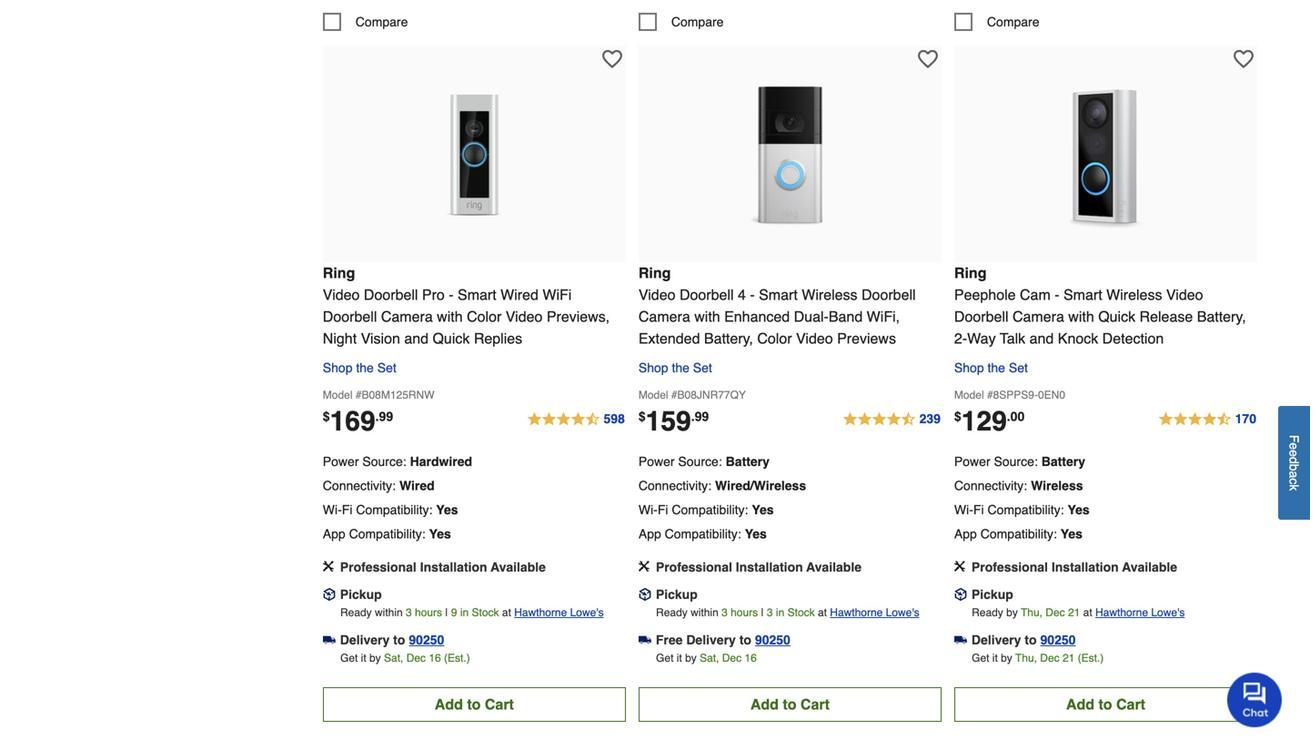 Task type: locate. For each thing, give the bounding box(es) containing it.
(est.) down ready by thu, dec 21 at hawthorne lowe's
[[1078, 652, 1105, 664]]

4.5 stars image containing 239
[[843, 409, 942, 430]]

app compatibility: yes for wired/wireless
[[639, 527, 767, 541]]

sat, down ready within 3 hours | 9 in stock at hawthorne lowe's
[[384, 652, 404, 664]]

pickup up get it by thu, dec 21 (est.)
[[972, 587, 1014, 602]]

battery, right release
[[1198, 308, 1247, 325]]

1 horizontal spatial 90250 button
[[756, 631, 791, 649]]

ready for ready within 3 hours | 3 in stock at hawthorne lowe's
[[656, 606, 688, 619]]

- for 4
[[750, 286, 755, 303]]

available
[[491, 560, 546, 574], [807, 560, 862, 574], [1123, 560, 1178, 574]]

2 horizontal spatial wireless
[[1107, 286, 1163, 303]]

1 horizontal spatial available
[[807, 560, 862, 574]]

1 ready from the left
[[340, 606, 372, 619]]

color inside ring video doorbell 4 - smart wireless doorbell camera with enhanced dual-band wifi, extended battery, color video previews
[[758, 330, 792, 347]]

previews,
[[547, 308, 610, 325]]

ring video doorbell 4 - smart wireless doorbell camera with enhanced dual-band wifi, extended battery, color video previews
[[639, 264, 916, 347]]

set up 8spps9-
[[1009, 360, 1029, 375]]

ring inside "ring peephole cam - smart wireless video doorbell camera with quick release battery, 2-way talk and knock detection"
[[955, 264, 987, 281]]

color
[[467, 308, 502, 325], [758, 330, 792, 347]]

with
[[437, 308, 463, 325], [695, 308, 721, 325], [1069, 308, 1095, 325]]

1 professional from the left
[[340, 560, 417, 574]]

4.5 stars image containing 598
[[527, 409, 626, 430]]

1 horizontal spatial truck filled image
[[955, 634, 968, 646]]

source: up the connectivity: wired/wireless
[[679, 454, 723, 469]]

app compatibility: yes down the connectivity: wired/wireless
[[639, 527, 767, 541]]

90250 button up get it by sat, dec 16 (est.)
[[409, 631, 445, 649]]

0 horizontal spatial professional
[[340, 560, 417, 574]]

0 horizontal spatial hawthorne lowe's button
[[515, 603, 604, 622]]

shop the set link down the extended
[[639, 357, 713, 379]]

90250 button
[[409, 631, 445, 649], [756, 631, 791, 649], [1041, 631, 1076, 649]]

$ inside "$ 169 .99"
[[323, 409, 330, 424]]

and
[[404, 330, 429, 347], [1030, 330, 1054, 347]]

camera inside ring video doorbell 4 - smart wireless doorbell camera with enhanced dual-band wifi, extended battery, color video previews
[[639, 308, 691, 325]]

smart up enhanced
[[759, 286, 798, 303]]

0 horizontal spatial set
[[378, 360, 397, 375]]

2 horizontal spatial with
[[1069, 308, 1095, 325]]

1 horizontal spatial 16
[[745, 652, 757, 664]]

pickup up get it by sat, dec 16 (est.)
[[340, 587, 382, 602]]

16
[[429, 652, 441, 664], [745, 652, 757, 664]]

3 shop from the left
[[955, 360, 985, 375]]

truck filled image
[[323, 634, 336, 646]]

0 horizontal spatial pickup
[[340, 587, 382, 602]]

2 e from the top
[[1288, 450, 1302, 457]]

0 vertical spatial wired
[[501, 286, 539, 303]]

camera
[[381, 308, 433, 325], [639, 308, 691, 325], [1013, 308, 1065, 325]]

2 ring from the left
[[639, 264, 671, 281]]

90250 button for 9
[[409, 631, 445, 649]]

1 the from the left
[[356, 360, 374, 375]]

3 ring from the left
[[955, 264, 987, 281]]

ring for ring video doorbell 4 - smart wireless doorbell camera with enhanced dual-band wifi, extended battery, color video previews
[[639, 264, 671, 281]]

stock
[[472, 606, 499, 619], [788, 606, 815, 619]]

by for ready within 3 hours | 9 in stock at hawthorne lowe's
[[370, 652, 381, 664]]

b08m125rnw
[[362, 389, 435, 401]]

pickup up free
[[656, 587, 698, 602]]

smart for with
[[458, 286, 497, 303]]

with for peephole
[[1069, 308, 1095, 325]]

within up get it by sat, dec 16 (est.)
[[375, 606, 403, 619]]

shop down night
[[323, 360, 353, 375]]

e
[[1288, 443, 1302, 450], [1288, 450, 1302, 457]]

# up actual price $159.99 element on the bottom
[[672, 389, 678, 401]]

at
[[502, 606, 512, 619], [818, 606, 827, 619], [1084, 606, 1093, 619]]

90250 down ready within 3 hours | 3 in stock at hawthorne lowe's
[[756, 633, 791, 647]]

0 horizontal spatial wi-fi compatibility: yes
[[323, 502, 458, 517]]

1 in from the left
[[461, 606, 469, 619]]

.99 down model # b08m125rnw
[[376, 409, 393, 424]]

power
[[323, 454, 359, 469], [639, 454, 675, 469], [955, 454, 991, 469]]

2 shop the set from the left
[[639, 360, 713, 375]]

- right pro at the left top of the page
[[449, 286, 454, 303]]

1 horizontal spatial -
[[750, 286, 755, 303]]

delivery up get it by thu, dec 21 (est.)
[[972, 633, 1022, 647]]

90250 button for 3
[[756, 631, 791, 649]]

hawthorne lowe's button
[[515, 603, 604, 622], [831, 603, 920, 622], [1096, 603, 1186, 622]]

2 in from the left
[[776, 606, 785, 619]]

1 available from the left
[[491, 560, 546, 574]]

2 horizontal spatial it
[[993, 652, 998, 664]]

wired down 'power source: hardwired'
[[400, 478, 435, 493]]

doorbell up way
[[955, 308, 1009, 325]]

1 hawthorne from the left
[[515, 606, 567, 619]]

1 horizontal spatial ready
[[656, 606, 688, 619]]

app
[[323, 527, 346, 541], [639, 527, 662, 541], [955, 527, 978, 541]]

add to cart for 3rd add to cart 'button' from the right
[[435, 696, 514, 713]]

wi- for connectivity: wired/wireless
[[639, 502, 658, 517]]

# for extended
[[672, 389, 678, 401]]

smart right pro at the left top of the page
[[458, 286, 497, 303]]

$ right 598
[[639, 409, 646, 424]]

assembly image
[[323, 561, 334, 572], [639, 561, 650, 572], [955, 561, 966, 572]]

quick up detection
[[1099, 308, 1136, 325]]

2 hours from the left
[[731, 606, 758, 619]]

2 fi from the left
[[658, 502, 669, 517]]

| up "free delivery to 90250"
[[761, 606, 764, 619]]

delivery to 90250
[[340, 633, 445, 647], [972, 633, 1076, 647]]

2 horizontal spatial source:
[[995, 454, 1038, 469]]

knock
[[1059, 330, 1099, 347]]

connectivity: down $ 159 .99
[[639, 478, 712, 493]]

$ right 239
[[955, 409, 962, 424]]

1 wi- from the left
[[323, 502, 342, 517]]

quick left the replies
[[433, 330, 470, 347]]

wi-fi compatibility: yes down connectivity: wired
[[323, 502, 458, 517]]

1 horizontal spatial within
[[691, 606, 719, 619]]

1 90250 from the left
[[409, 633, 445, 647]]

pickup for ready by thu, dec 21 at hawthorne lowe's
[[972, 587, 1014, 602]]

sat, for delivery
[[700, 652, 720, 664]]

hardwired
[[410, 454, 473, 469]]

dec down ready within 3 hours | 9 in stock at hawthorne lowe's
[[407, 652, 426, 664]]

and right "talk"
[[1030, 330, 1054, 347]]

0 horizontal spatial -
[[449, 286, 454, 303]]

ring inside ring video doorbell pro - smart wired wifi doorbell camera with color video previews, night vision and quick replies
[[323, 264, 355, 281]]

free delivery to 90250
[[656, 633, 791, 647]]

$ inside $ 129 .00
[[955, 409, 962, 424]]

power source: battery
[[639, 454, 770, 469], [955, 454, 1086, 469]]

pickup
[[340, 587, 382, 602], [656, 587, 698, 602], [972, 587, 1014, 602]]

chat invite button image
[[1228, 672, 1284, 727]]

-
[[449, 286, 454, 303], [750, 286, 755, 303], [1055, 286, 1060, 303]]

0 horizontal spatial within
[[375, 606, 403, 619]]

# for night
[[356, 389, 362, 401]]

get for get it by thu, dec 21 (est.)
[[972, 652, 990, 664]]

0 horizontal spatial app
[[323, 527, 346, 541]]

1 horizontal spatial shop
[[639, 360, 669, 375]]

2 battery from the left
[[1042, 454, 1086, 469]]

1 horizontal spatial source:
[[679, 454, 723, 469]]

heart outline image
[[918, 49, 938, 69], [1234, 49, 1254, 69]]

2 horizontal spatial 4.5 stars image
[[1159, 409, 1258, 430]]

ready for ready by thu, dec 21 at hawthorne lowe's
[[972, 606, 1004, 619]]

(est.)
[[444, 652, 470, 664], [1078, 652, 1105, 664]]

2 within from the left
[[691, 606, 719, 619]]

0en0
[[1039, 389, 1066, 401]]

1 hours from the left
[[415, 606, 442, 619]]

1 horizontal spatial wi-fi compatibility: yes
[[639, 502, 774, 517]]

2 horizontal spatial set
[[1009, 360, 1029, 375]]

shop the set down the extended
[[639, 360, 713, 375]]

ready up free
[[656, 606, 688, 619]]

delivery for get it by sat, dec 16 (est.)
[[340, 633, 390, 647]]

(est.) for get it by thu, dec 21 (est.)
[[1078, 652, 1105, 664]]

1 power source: battery from the left
[[639, 454, 770, 469]]

0 horizontal spatial #
[[356, 389, 362, 401]]

compare inside 5001786325 element
[[672, 14, 724, 29]]

smart inside "ring peephole cam - smart wireless video doorbell camera with quick release battery, 2-way talk and knock detection"
[[1064, 286, 1103, 303]]

.99 inside $ 159 .99
[[692, 409, 709, 424]]

set for talk
[[1009, 360, 1029, 375]]

stock right 9
[[472, 606, 499, 619]]

1 horizontal spatial delivery to 90250
[[972, 633, 1076, 647]]

2 horizontal spatial compare
[[988, 14, 1040, 29]]

app compatibility: yes for wired
[[323, 527, 451, 541]]

2 horizontal spatial shop the set
[[955, 360, 1029, 375]]

4.5 stars image
[[527, 409, 626, 430], [843, 409, 942, 430], [1159, 409, 1258, 430]]

90250 up get it by sat, dec 16 (est.)
[[409, 633, 445, 647]]

90250 button down ready within 3 hours | 3 in stock at hawthorne lowe's
[[756, 631, 791, 649]]

thu,
[[1021, 606, 1043, 619], [1016, 652, 1038, 664]]

| for to
[[761, 606, 764, 619]]

truck filled image for free delivery to
[[639, 634, 652, 646]]

2 (est.) from the left
[[1078, 652, 1105, 664]]

#
[[356, 389, 362, 401], [672, 389, 678, 401], [988, 389, 994, 401]]

3 wi-fi compatibility: yes from the left
[[955, 502, 1090, 517]]

0 horizontal spatial .99
[[376, 409, 393, 424]]

0 horizontal spatial installation
[[420, 560, 488, 574]]

e up b at the right bottom
[[1288, 450, 1302, 457]]

0 horizontal spatial sat,
[[384, 652, 404, 664]]

2 horizontal spatial fi
[[974, 502, 985, 517]]

professional down connectivity: wireless
[[972, 560, 1049, 574]]

f e e d b a c k button
[[1279, 406, 1311, 520]]

hours
[[415, 606, 442, 619], [731, 606, 758, 619]]

1 fi from the left
[[342, 502, 353, 517]]

get it by sat, dec 16 (est.)
[[340, 652, 470, 664]]

add down get it by sat, dec 16
[[751, 696, 779, 713]]

16 down ready within 3 hours | 9 in stock at hawthorne lowe's
[[429, 652, 441, 664]]

wireless inside "ring peephole cam - smart wireless video doorbell camera with quick release battery, 2-way talk and knock detection"
[[1107, 286, 1163, 303]]

1 - from the left
[[449, 286, 454, 303]]

1 delivery from the left
[[340, 633, 390, 647]]

0 horizontal spatial power
[[323, 454, 359, 469]]

2 90250 from the left
[[756, 633, 791, 647]]

2 horizontal spatial delivery
[[972, 633, 1022, 647]]

2 model from the left
[[639, 389, 669, 401]]

0 horizontal spatial fi
[[342, 502, 353, 517]]

0 horizontal spatial heart outline image
[[918, 49, 938, 69]]

power down 129
[[955, 454, 991, 469]]

1 hawthorne lowe's button from the left
[[515, 603, 604, 622]]

in
[[461, 606, 469, 619], [776, 606, 785, 619]]

power source: battery for wired/wireless
[[639, 454, 770, 469]]

smart up knock at top
[[1064, 286, 1103, 303]]

the for extended
[[672, 360, 690, 375]]

the for night
[[356, 360, 374, 375]]

2 and from the left
[[1030, 330, 1054, 347]]

1 add to cart from the left
[[435, 696, 514, 713]]

lowe's
[[570, 606, 604, 619], [886, 606, 920, 619], [1152, 606, 1186, 619]]

connectivity: wired
[[323, 478, 435, 493]]

1 add from the left
[[435, 696, 463, 713]]

yes
[[436, 502, 458, 517], [752, 502, 774, 517], [1068, 502, 1090, 517], [429, 527, 451, 541], [745, 527, 767, 541], [1061, 527, 1083, 541]]

1 shop the set from the left
[[323, 360, 397, 375]]

2 | from the left
[[761, 606, 764, 619]]

.99 inside "$ 169 .99"
[[376, 409, 393, 424]]

color down enhanced
[[758, 330, 792, 347]]

1 horizontal spatial add to cart button
[[639, 687, 942, 722]]

compare inside 5001742999 element
[[356, 14, 408, 29]]

professional installation available up ready within 3 hours | 3 in stock at hawthorne lowe's
[[656, 560, 862, 574]]

wi-fi compatibility: yes for wireless
[[955, 502, 1090, 517]]

2 horizontal spatial smart
[[1064, 286, 1103, 303]]

set for battery,
[[693, 360, 713, 375]]

1 camera from the left
[[381, 308, 433, 325]]

3 for to
[[406, 606, 412, 619]]

ring peephole cam - smart wireless video doorbell camera with quick release battery, 2-way talk and knock detection
[[955, 264, 1247, 347]]

with for video
[[695, 308, 721, 325]]

within up "free delivery to 90250"
[[691, 606, 719, 619]]

2 available from the left
[[807, 560, 862, 574]]

hours up "free delivery to 90250"
[[731, 606, 758, 619]]

2 assembly image from the left
[[639, 561, 650, 572]]

hawthorne for free delivery to 90250
[[831, 606, 883, 619]]

3 pickup image from the left
[[955, 588, 968, 601]]

the up model # b08jnr77qy
[[672, 360, 690, 375]]

0 horizontal spatial $
[[323, 409, 330, 424]]

shop the set
[[323, 360, 397, 375], [639, 360, 713, 375], [955, 360, 1029, 375]]

3 add from the left
[[1067, 696, 1095, 713]]

90250 up get it by thu, dec 21 (est.)
[[1041, 633, 1076, 647]]

1 with from the left
[[437, 308, 463, 325]]

1 horizontal spatial wired
[[501, 286, 539, 303]]

smart inside ring video doorbell 4 - smart wireless doorbell camera with enhanced dual-band wifi, extended battery, color video previews
[[759, 286, 798, 303]]

1 horizontal spatial battery,
[[1198, 308, 1247, 325]]

3 - from the left
[[1055, 286, 1060, 303]]

ring inside ring video doorbell 4 - smart wireless doorbell camera with enhanced dual-band wifi, extended battery, color video previews
[[639, 264, 671, 281]]

1 horizontal spatial 4.5 stars image
[[843, 409, 942, 430]]

2 horizontal spatial 90250 button
[[1041, 631, 1076, 649]]

3 source: from the left
[[995, 454, 1038, 469]]

239
[[920, 411, 941, 426]]

1 horizontal spatial hours
[[731, 606, 758, 619]]

wifi
[[543, 286, 572, 303]]

1 horizontal spatial stock
[[788, 606, 815, 619]]

hawthorne for delivery to 90250
[[515, 606, 567, 619]]

0 horizontal spatial model
[[323, 389, 353, 401]]

(est.) down 9
[[444, 652, 470, 664]]

2 horizontal spatial get
[[972, 652, 990, 664]]

compare
[[356, 14, 408, 29], [672, 14, 724, 29], [988, 14, 1040, 29]]

shop for extended
[[639, 360, 669, 375]]

add to cart
[[435, 696, 514, 713], [751, 696, 830, 713], [1067, 696, 1146, 713]]

wi- for connectivity: wired
[[323, 502, 342, 517]]

# up actual price $129.00 element
[[988, 389, 994, 401]]

1 get from the left
[[340, 652, 358, 664]]

sat,
[[384, 652, 404, 664], [700, 652, 720, 664]]

2 hawthorne from the left
[[831, 606, 883, 619]]

0 horizontal spatial power source: battery
[[639, 454, 770, 469]]

1 ring from the left
[[323, 264, 355, 281]]

239 button
[[843, 409, 942, 430]]

pickup image
[[323, 588, 336, 601], [639, 588, 652, 601], [955, 588, 968, 601]]

2 hawthorne lowe's button from the left
[[831, 603, 920, 622]]

$ for 159
[[639, 409, 646, 424]]

1 horizontal spatial power
[[639, 454, 675, 469]]

1 horizontal spatial app
[[639, 527, 662, 541]]

1 horizontal spatial power source: battery
[[955, 454, 1086, 469]]

app compatibility: yes down connectivity: wired
[[323, 527, 451, 541]]

3 it from the left
[[993, 652, 998, 664]]

0 horizontal spatial hours
[[415, 606, 442, 619]]

2 horizontal spatial app compatibility: yes
[[955, 527, 1083, 541]]

1 (est.) from the left
[[444, 652, 470, 664]]

quick
[[1099, 308, 1136, 325], [433, 330, 470, 347]]

shop the set link down way
[[955, 357, 1029, 379]]

delivery to 90250 up get it by thu, dec 21 (est.)
[[972, 633, 1076, 647]]

3 power from the left
[[955, 454, 991, 469]]

shop down 2-
[[955, 360, 985, 375]]

1 pickup from the left
[[340, 587, 382, 602]]

2 wi- from the left
[[639, 502, 658, 517]]

wireless up release
[[1107, 286, 1163, 303]]

and for quick
[[404, 330, 429, 347]]

1 4.5 stars image from the left
[[527, 409, 626, 430]]

3 smart from the left
[[1064, 286, 1103, 303]]

3 with from the left
[[1069, 308, 1095, 325]]

professional
[[340, 560, 417, 574], [656, 560, 733, 574], [972, 560, 1049, 574]]

2 horizontal spatial #
[[988, 389, 994, 401]]

0 horizontal spatial 16
[[429, 652, 441, 664]]

add for first add to cart 'button' from right
[[1067, 696, 1095, 713]]

0 horizontal spatial cart
[[485, 696, 514, 713]]

0 horizontal spatial professional installation available
[[340, 560, 546, 574]]

0 horizontal spatial delivery to 90250
[[340, 633, 445, 647]]

0 horizontal spatial wi-
[[323, 502, 342, 517]]

1 horizontal spatial professional
[[656, 560, 733, 574]]

1 model from the left
[[323, 389, 353, 401]]

16 down "free delivery to 90250"
[[745, 652, 757, 664]]

with inside "ring peephole cam - smart wireless video doorbell camera with quick release battery, 2-way talk and knock detection"
[[1069, 308, 1095, 325]]

shop the set link
[[323, 357, 397, 379], [639, 357, 713, 379], [955, 357, 1029, 379]]

battery,
[[1198, 308, 1247, 325], [705, 330, 754, 347]]

4.5 stars image containing 170
[[1159, 409, 1258, 430]]

cam
[[1020, 286, 1051, 303]]

delivery to 90250 up get it by sat, dec 16 (est.)
[[340, 633, 445, 647]]

0 horizontal spatial 90250 button
[[409, 631, 445, 649]]

available up ready within 3 hours | 3 in stock at hawthorne lowe's
[[807, 560, 862, 574]]

doorbell left pro at the left top of the page
[[364, 286, 418, 303]]

598 button
[[527, 409, 626, 430]]

within for to
[[375, 606, 403, 619]]

1 app from the left
[[323, 527, 346, 541]]

2 power from the left
[[639, 454, 675, 469]]

1 wi-fi compatibility: yes from the left
[[323, 502, 458, 517]]

- inside ring video doorbell 4 - smart wireless doorbell camera with enhanced dual-band wifi, extended battery, color video previews
[[750, 286, 755, 303]]

0 horizontal spatial 90250
[[409, 633, 445, 647]]

wi-fi compatibility: yes down connectivity: wireless
[[955, 502, 1090, 517]]

$ inside $ 159 .99
[[639, 409, 646, 424]]

2 horizontal spatial lowe's
[[1152, 606, 1186, 619]]

cart
[[485, 696, 514, 713], [801, 696, 830, 713], [1117, 696, 1146, 713]]

connectivity: wireless
[[955, 478, 1084, 493]]

connectivity: for connectivity: wireless
[[955, 478, 1028, 493]]

21 up get it by thu, dec 21 (est.)
[[1069, 606, 1081, 619]]

ring up night
[[323, 264, 355, 281]]

pro
[[422, 286, 445, 303]]

the up model # 8spps9-0en0
[[988, 360, 1006, 375]]

smart
[[458, 286, 497, 303], [759, 286, 798, 303], [1064, 286, 1103, 303]]

installation
[[420, 560, 488, 574], [736, 560, 804, 574], [1052, 560, 1119, 574]]

2 ready from the left
[[656, 606, 688, 619]]

available up ready within 3 hours | 9 in stock at hawthorne lowe's
[[491, 560, 546, 574]]

1 horizontal spatial the
[[672, 360, 690, 375]]

c
[[1288, 478, 1302, 484]]

wireless inside ring video doorbell 4 - smart wireless doorbell camera with enhanced dual-band wifi, extended battery, color video previews
[[802, 286, 858, 303]]

3 available from the left
[[1123, 560, 1178, 574]]

add for 2nd add to cart 'button' from the right
[[751, 696, 779, 713]]

pickup image for ready by thu, dec 21 at hawthorne lowe's
[[955, 588, 968, 601]]

1 horizontal spatial hawthorne
[[831, 606, 883, 619]]

source: for wireless
[[995, 454, 1038, 469]]

fi down connectivity: wireless
[[974, 502, 985, 517]]

0 horizontal spatial shop
[[323, 360, 353, 375]]

hours for 90250
[[415, 606, 442, 619]]

wi-fi compatibility: yes
[[323, 502, 458, 517], [639, 502, 774, 517], [955, 502, 1090, 517]]

1 horizontal spatial (est.)
[[1078, 652, 1105, 664]]

1 horizontal spatial hawthorne lowe's button
[[831, 603, 920, 622]]

5001786325 element
[[639, 13, 724, 31]]

0 horizontal spatial truck filled image
[[639, 634, 652, 646]]

2 it from the left
[[677, 652, 683, 664]]

2 horizontal spatial pickup image
[[955, 588, 968, 601]]

0 horizontal spatial assembly image
[[323, 561, 334, 572]]

battery, inside ring video doorbell 4 - smart wireless doorbell camera with enhanced dual-band wifi, extended battery, color video previews
[[705, 330, 754, 347]]

0 horizontal spatial add
[[435, 696, 463, 713]]

set for vision
[[378, 360, 397, 375]]

0 horizontal spatial available
[[491, 560, 546, 574]]

video down dual-
[[797, 330, 834, 347]]

video
[[323, 286, 360, 303], [639, 286, 676, 303], [1167, 286, 1204, 303], [506, 308, 543, 325], [797, 330, 834, 347]]

1 horizontal spatial add
[[751, 696, 779, 713]]

ring up the extended
[[639, 264, 671, 281]]

2 the from the left
[[672, 360, 690, 375]]

ready up get it by thu, dec 21 (est.)
[[972, 606, 1004, 619]]

in right 9
[[461, 606, 469, 619]]

power for connectivity: wireless
[[955, 454, 991, 469]]

1 power from the left
[[323, 454, 359, 469]]

truck filled image
[[639, 634, 652, 646], [955, 634, 968, 646]]

lowe's for free delivery to 90250
[[886, 606, 920, 619]]

2 - from the left
[[750, 286, 755, 303]]

2 # from the left
[[672, 389, 678, 401]]

1 app compatibility: yes from the left
[[323, 527, 451, 541]]

model for extended
[[639, 389, 669, 401]]

dec for ready within 3 hours | 3 in stock at hawthorne lowe's
[[723, 652, 742, 664]]

stock up "free delivery to 90250"
[[788, 606, 815, 619]]

camera down cam
[[1013, 308, 1065, 325]]

9
[[451, 606, 457, 619]]

camera inside "ring peephole cam - smart wireless video doorbell camera with quick release battery, 2-way talk and knock detection"
[[1013, 308, 1065, 325]]

power down "169"
[[323, 454, 359, 469]]

add for 3rd add to cart 'button' from the right
[[435, 696, 463, 713]]

1 $ from the left
[[323, 409, 330, 424]]

model up "169"
[[323, 389, 353, 401]]

1 horizontal spatial camera
[[639, 308, 691, 325]]

170 button
[[1159, 409, 1258, 430]]

2 app from the left
[[639, 527, 662, 541]]

available for third assembly image from left
[[1123, 560, 1178, 574]]

(est.) for get it by sat, dec 16 (est.)
[[444, 652, 470, 664]]

with inside ring video doorbell 4 - smart wireless doorbell camera with enhanced dual-band wifi, extended battery, color video previews
[[695, 308, 721, 325]]

delivery right truck filled image
[[340, 633, 390, 647]]

delivery to 90250 for thu, dec 21
[[972, 633, 1076, 647]]

video up release
[[1167, 286, 1204, 303]]

free
[[656, 633, 683, 647]]

wired left wifi
[[501, 286, 539, 303]]

3 set from the left
[[1009, 360, 1029, 375]]

2 professional installation available from the left
[[656, 560, 862, 574]]

1 horizontal spatial 3
[[722, 606, 728, 619]]

truck filled image for delivery to
[[955, 634, 968, 646]]

0 horizontal spatial source:
[[363, 454, 407, 469]]

2 horizontal spatial $
[[955, 409, 962, 424]]

smart inside ring video doorbell pro - smart wired wifi doorbell camera with color video previews, night vision and quick replies
[[458, 286, 497, 303]]

2 90250 button from the left
[[756, 631, 791, 649]]

| for 90250
[[446, 606, 448, 619]]

- right 4
[[750, 286, 755, 303]]

1 16 from the left
[[429, 652, 441, 664]]

159
[[646, 405, 692, 437]]

2 with from the left
[[695, 308, 721, 325]]

add down get it by sat, dec 16 (est.)
[[435, 696, 463, 713]]

.99 down model # b08jnr77qy
[[692, 409, 709, 424]]

wi- down connectivity: wired
[[323, 502, 342, 517]]

1 horizontal spatial .99
[[692, 409, 709, 424]]

1 delivery to 90250 from the left
[[340, 633, 445, 647]]

and inside ring video doorbell pro - smart wired wifi doorbell camera with color video previews, night vision and quick replies
[[404, 330, 429, 347]]

doorbell
[[364, 286, 418, 303], [680, 286, 734, 303], [862, 286, 916, 303], [323, 308, 377, 325], [955, 308, 1009, 325]]

hawthorne lowe's button for ready within 3 hours | 3 in stock at hawthorne lowe's
[[831, 603, 920, 622]]

professional down connectivity: wired
[[340, 560, 417, 574]]

within
[[375, 606, 403, 619], [691, 606, 719, 619]]

shop the set link up model # b08m125rnw
[[323, 357, 397, 379]]

1 vertical spatial wired
[[400, 478, 435, 493]]

in for free delivery to 90250
[[776, 606, 785, 619]]

dec down ready by thu, dec 21 at hawthorne lowe's
[[1041, 652, 1060, 664]]

2 horizontal spatial pickup
[[972, 587, 1014, 602]]

1 horizontal spatial lowe's
[[886, 606, 920, 619]]

.99
[[376, 409, 393, 424], [692, 409, 709, 424]]

get for get it by sat, dec 16
[[656, 652, 674, 664]]

power for connectivity: wired
[[323, 454, 359, 469]]

lowe's for delivery to 90250
[[570, 606, 604, 619]]

0 horizontal spatial ring
[[323, 264, 355, 281]]

2 horizontal spatial power
[[955, 454, 991, 469]]

90250
[[409, 633, 445, 647], [756, 633, 791, 647], [1041, 633, 1076, 647]]

2 3 from the left
[[722, 606, 728, 619]]

- right cam
[[1055, 286, 1060, 303]]

with down pro at the left top of the page
[[437, 308, 463, 325]]

dec down "free delivery to 90250"
[[723, 652, 742, 664]]

1 .99 from the left
[[376, 409, 393, 424]]

16 for 90250
[[429, 652, 441, 664]]

and inside "ring peephole cam - smart wireless video doorbell camera with quick release battery, 2-way talk and knock detection"
[[1030, 330, 1054, 347]]

2 app compatibility: yes from the left
[[639, 527, 767, 541]]

source:
[[363, 454, 407, 469], [679, 454, 723, 469], [995, 454, 1038, 469]]

wireless up band
[[802, 286, 858, 303]]

app down connectivity: wired
[[323, 527, 346, 541]]

0 horizontal spatial camera
[[381, 308, 433, 325]]

get for get it by sat, dec 16 (est.)
[[340, 652, 358, 664]]

$ for 169
[[323, 409, 330, 424]]

1 vertical spatial color
[[758, 330, 792, 347]]

color inside ring video doorbell pro - smart wired wifi doorbell camera with color video previews, night vision and quick replies
[[467, 308, 502, 325]]

0 vertical spatial quick
[[1099, 308, 1136, 325]]

add
[[435, 696, 463, 713], [751, 696, 779, 713], [1067, 696, 1095, 713]]

doorbell up wifi,
[[862, 286, 916, 303]]

app compatibility: yes
[[323, 527, 451, 541], [639, 527, 767, 541], [955, 527, 1083, 541]]

1 horizontal spatial professional installation available
[[656, 560, 862, 574]]

21 down ready by thu, dec 21 at hawthorne lowe's
[[1063, 652, 1075, 664]]

vision
[[361, 330, 400, 347]]

$
[[323, 409, 330, 424], [639, 409, 646, 424], [955, 409, 962, 424]]

3 wi- from the left
[[955, 502, 974, 517]]

1 horizontal spatial compare
[[672, 14, 724, 29]]

fi for connectivity: wireless
[[974, 502, 985, 517]]

1 stock from the left
[[472, 606, 499, 619]]

set
[[378, 360, 397, 375], [693, 360, 713, 375], [1009, 360, 1029, 375]]

| left 9
[[446, 606, 448, 619]]

ring video doorbell pro - smart wired wifi doorbell camera with color video previews, night vision and quick replies image
[[374, 55, 575, 255]]

3 connectivity: from the left
[[955, 478, 1028, 493]]

color up the replies
[[467, 308, 502, 325]]

shop for way
[[955, 360, 985, 375]]

2 lowe's from the left
[[886, 606, 920, 619]]

hours left 9
[[415, 606, 442, 619]]

1 horizontal spatial sat,
[[700, 652, 720, 664]]

3 3 from the left
[[767, 606, 773, 619]]

and right vision
[[404, 330, 429, 347]]

ring video doorbell pro - smart wired wifi doorbell camera with color video previews, night vision and quick replies
[[323, 264, 610, 347]]

compare inside 1001336108 element
[[988, 14, 1040, 29]]

2 .99 from the left
[[692, 409, 709, 424]]

camera up the extended
[[639, 308, 691, 325]]

2 horizontal spatial hawthorne lowe's button
[[1096, 603, 1186, 622]]

1 vertical spatial 21
[[1063, 652, 1075, 664]]

3 90250 from the left
[[1041, 633, 1076, 647]]

0 horizontal spatial stock
[[472, 606, 499, 619]]

battery
[[726, 454, 770, 469], [1042, 454, 1086, 469]]

3 camera from the left
[[1013, 308, 1065, 325]]

1 set from the left
[[378, 360, 397, 375]]

2 horizontal spatial shop the set link
[[955, 357, 1029, 379]]

1 battery from the left
[[726, 454, 770, 469]]

f e e d b a c k
[[1288, 435, 1302, 491]]

- inside ring video doorbell pro - smart wired wifi doorbell camera with color video previews, night vision and quick replies
[[449, 286, 454, 303]]

connectivity: wired/wireless
[[639, 478, 807, 493]]

$ down model # b08m125rnw
[[323, 409, 330, 424]]

3 at from the left
[[1084, 606, 1093, 619]]

2 professional from the left
[[656, 560, 733, 574]]

1 truck filled image from the left
[[639, 634, 652, 646]]

0 vertical spatial battery,
[[1198, 308, 1247, 325]]

0 horizontal spatial color
[[467, 308, 502, 325]]

way
[[968, 330, 996, 347]]

2 horizontal spatial app
[[955, 527, 978, 541]]

0 horizontal spatial at
[[502, 606, 512, 619]]

with inside ring video doorbell pro - smart wired wifi doorbell camera with color video previews, night vision and quick replies
[[437, 308, 463, 325]]



Task type: vqa. For each thing, say whether or not it's contained in the screenshot.


Task type: describe. For each thing, give the bounding box(es) containing it.
1 add to cart button from the left
[[323, 687, 626, 722]]

wifi,
[[867, 308, 900, 325]]

video up the replies
[[506, 308, 543, 325]]

a
[[1288, 471, 1302, 478]]

it for get it by thu, dec 21 (est.)
[[993, 652, 998, 664]]

.99 for 169
[[376, 409, 393, 424]]

5001742999 element
[[323, 13, 408, 31]]

delivery for get it by thu, dec 21 (est.)
[[972, 633, 1022, 647]]

peephole
[[955, 286, 1016, 303]]

# for way
[[988, 389, 994, 401]]

1 cart from the left
[[485, 696, 514, 713]]

pickup for ready within 3 hours | 3 in stock at hawthorne lowe's
[[656, 587, 698, 602]]

camera for video
[[639, 308, 691, 325]]

3 cart from the left
[[1117, 696, 1146, 713]]

actual price $159.99 element
[[639, 405, 709, 437]]

2 delivery from the left
[[687, 633, 736, 647]]

0 horizontal spatial wired
[[400, 478, 435, 493]]

3 add to cart button from the left
[[955, 687, 1258, 722]]

the for way
[[988, 360, 1006, 375]]

actual price $169.99 element
[[323, 405, 393, 437]]

1 e from the top
[[1288, 443, 1302, 450]]

3 for delivery
[[722, 606, 728, 619]]

enhanced
[[725, 308, 790, 325]]

3 assembly image from the left
[[955, 561, 966, 572]]

ring peephole cam - smart wireless video doorbell camera with quick release battery, 2-way talk and knock detection image
[[1006, 55, 1207, 255]]

0 vertical spatial thu,
[[1021, 606, 1043, 619]]

f
[[1288, 435, 1302, 443]]

it for get it by sat, dec 16 (est.)
[[361, 652, 367, 664]]

wi-fi compatibility: yes for wired
[[323, 502, 458, 517]]

3 professional from the left
[[972, 560, 1049, 574]]

ready by thu, dec 21 at hawthorne lowe's
[[972, 606, 1186, 619]]

ready within 3 hours | 9 in stock at hawthorne lowe's
[[340, 606, 604, 619]]

16 for to
[[745, 652, 757, 664]]

3 professional installation available from the left
[[972, 560, 1178, 574]]

1 heart outline image from the left
[[918, 49, 938, 69]]

dual-
[[794, 308, 829, 325]]

available for second assembly image from right
[[807, 560, 862, 574]]

extended
[[639, 330, 700, 347]]

quick inside ring video doorbell pro - smart wired wifi doorbell camera with color video previews, night vision and quick replies
[[433, 330, 470, 347]]

doorbell up night
[[323, 308, 377, 325]]

wi- for connectivity: wireless
[[955, 502, 974, 517]]

169
[[330, 405, 376, 437]]

source: for wired
[[363, 454, 407, 469]]

get it by sat, dec 16
[[656, 652, 757, 664]]

k
[[1288, 484, 1302, 491]]

shop the set link for way
[[955, 357, 1029, 379]]

delivery to 90250 for sat, dec 16
[[340, 633, 445, 647]]

night
[[323, 330, 357, 347]]

3 lowe's from the left
[[1152, 606, 1186, 619]]

1 horizontal spatial wireless
[[1031, 478, 1084, 493]]

170
[[1236, 411, 1257, 426]]

8spps9-
[[994, 389, 1039, 401]]

1 professional installation available from the left
[[340, 560, 546, 574]]

dec for ready by thu, dec 21 at hawthorne lowe's
[[1041, 652, 1060, 664]]

stock for free delivery to 90250
[[788, 606, 815, 619]]

dec for ready within 3 hours | 9 in stock at hawthorne lowe's
[[407, 652, 426, 664]]

release
[[1140, 308, 1194, 325]]

get it by thu, dec 21 (est.)
[[972, 652, 1105, 664]]

2 heart outline image from the left
[[1234, 49, 1254, 69]]

3 90250 button from the left
[[1041, 631, 1076, 649]]

video up night
[[323, 286, 360, 303]]

talk
[[1000, 330, 1026, 347]]

compare for 5001742999 element
[[356, 14, 408, 29]]

hawthorne lowe's button for ready within 3 hours | 9 in stock at hawthorne lowe's
[[515, 603, 604, 622]]

stock for delivery to 90250
[[472, 606, 499, 619]]

ring video doorbell 4 - smart wireless doorbell camera with enhanced dual-band wifi, extended battery, color video previews image
[[690, 55, 891, 255]]

shop the set for extended
[[639, 360, 713, 375]]

$ for 129
[[955, 409, 962, 424]]

$ 129 .00
[[955, 405, 1025, 437]]

b
[[1288, 464, 1302, 471]]

app for connectivity: wireless
[[955, 527, 978, 541]]

smart for enhanced
[[759, 286, 798, 303]]

model # 8spps9-0en0
[[955, 389, 1066, 401]]

4.5 stars image for 159
[[843, 409, 942, 430]]

quick inside "ring peephole cam - smart wireless video doorbell camera with quick release battery, 2-way talk and knock detection"
[[1099, 308, 1136, 325]]

app for connectivity: wired/wireless
[[639, 527, 662, 541]]

2-
[[955, 330, 968, 347]]

pickup image for ready within 3 hours | 9 in stock at hawthorne lowe's
[[323, 588, 336, 601]]

2 add to cart button from the left
[[639, 687, 942, 722]]

video inside "ring peephole cam - smart wireless video doorbell camera with quick release battery, 2-way talk and knock detection"
[[1167, 286, 1204, 303]]

detection
[[1103, 330, 1165, 347]]

by for ready by thu, dec 21 at hawthorne lowe's
[[1001, 652, 1013, 664]]

app compatibility: yes for wireless
[[955, 527, 1083, 541]]

within for delivery
[[691, 606, 719, 619]]

wired/wireless
[[716, 478, 807, 493]]

fi for connectivity: wired
[[342, 502, 353, 517]]

heart outline image
[[602, 49, 623, 69]]

it for get it by sat, dec 16
[[677, 652, 683, 664]]

battery, inside "ring peephole cam - smart wireless video doorbell camera with quick release battery, 2-way talk and knock detection"
[[1198, 308, 1247, 325]]

4
[[738, 286, 746, 303]]

doorbell left 4
[[680, 286, 734, 303]]

3 installation from the left
[[1052, 560, 1119, 574]]

hours for to
[[731, 606, 758, 619]]

3 hawthorne from the left
[[1096, 606, 1149, 619]]

wired inside ring video doorbell pro - smart wired wifi doorbell camera with color video previews, night vision and quick replies
[[501, 286, 539, 303]]

model # b08m125rnw
[[323, 389, 435, 401]]

- for pro
[[449, 286, 454, 303]]

ring for ring peephole cam - smart wireless video doorbell camera with quick release battery, 2-way talk and knock detection
[[955, 264, 987, 281]]

fi for connectivity: wired/wireless
[[658, 502, 669, 517]]

2 cart from the left
[[801, 696, 830, 713]]

video up the extended
[[639, 286, 676, 303]]

90250 for ready within
[[409, 633, 445, 647]]

shop for night
[[323, 360, 353, 375]]

at for delivery to 90250
[[502, 606, 512, 619]]

hawthorne lowe's button for ready by thu, dec 21 at hawthorne lowe's
[[1096, 603, 1186, 622]]

doorbell inside "ring peephole cam - smart wireless video doorbell camera with quick release battery, 2-way talk and knock detection"
[[955, 308, 1009, 325]]

shop the set link for extended
[[639, 357, 713, 379]]

by for ready within 3 hours | 3 in stock at hawthorne lowe's
[[686, 652, 697, 664]]

.00
[[1008, 409, 1025, 424]]

model for way
[[955, 389, 985, 401]]

0 vertical spatial 21
[[1069, 606, 1081, 619]]

camera inside ring video doorbell pro - smart wired wifi doorbell camera with color video previews, night vision and quick replies
[[381, 308, 433, 325]]

actual price $129.00 element
[[955, 405, 1025, 437]]

b08jnr77qy
[[678, 389, 746, 401]]

previews
[[838, 330, 897, 347]]

and for knock
[[1030, 330, 1054, 347]]

shop the set for way
[[955, 360, 1029, 375]]

power source: battery for wireless
[[955, 454, 1086, 469]]

d
[[1288, 457, 1302, 464]]

90250 for ready by
[[1041, 633, 1076, 647]]

source: for wired/wireless
[[679, 454, 723, 469]]

power source: hardwired
[[323, 454, 473, 469]]

- inside "ring peephole cam - smart wireless video doorbell camera with quick release battery, 2-way talk and knock detection"
[[1055, 286, 1060, 303]]

dec up get it by thu, dec 21 (est.)
[[1046, 606, 1066, 619]]

replies
[[474, 330, 523, 347]]

band
[[829, 308, 863, 325]]

2 installation from the left
[[736, 560, 804, 574]]

app for connectivity: wired
[[323, 527, 346, 541]]

1 assembly image from the left
[[323, 561, 334, 572]]

pickup image for ready within 3 hours | 3 in stock at hawthorne lowe's
[[639, 588, 652, 601]]

pickup for ready within 3 hours | 9 in stock at hawthorne lowe's
[[340, 587, 382, 602]]

battery for wired/wireless
[[726, 454, 770, 469]]

camera for peephole
[[1013, 308, 1065, 325]]

$ 159 .99
[[639, 405, 709, 437]]

sat, for to
[[384, 652, 404, 664]]

wi-fi compatibility: yes for wired/wireless
[[639, 502, 774, 517]]

1 installation from the left
[[420, 560, 488, 574]]

.99 for 159
[[692, 409, 709, 424]]

model # b08jnr77qy
[[639, 389, 746, 401]]

compare for 5001786325 element
[[672, 14, 724, 29]]

129
[[962, 405, 1008, 437]]

compare for 1001336108 element
[[988, 14, 1040, 29]]

1001336108 element
[[955, 13, 1040, 31]]

battery for wireless
[[1042, 454, 1086, 469]]

available for 3rd assembly image from right
[[491, 560, 546, 574]]

connectivity: for connectivity: wired
[[323, 478, 396, 493]]

$ 169 .99
[[323, 405, 393, 437]]

598
[[604, 411, 625, 426]]

power for connectivity: wired/wireless
[[639, 454, 675, 469]]

1 vertical spatial thu,
[[1016, 652, 1038, 664]]

ring for ring video doorbell pro - smart wired wifi doorbell camera with color video previews, night vision and quick replies
[[323, 264, 355, 281]]

at for free delivery to 90250
[[818, 606, 827, 619]]

4.5 stars image for 129
[[1159, 409, 1258, 430]]

ready within 3 hours | 3 in stock at hawthorne lowe's
[[656, 606, 920, 619]]



